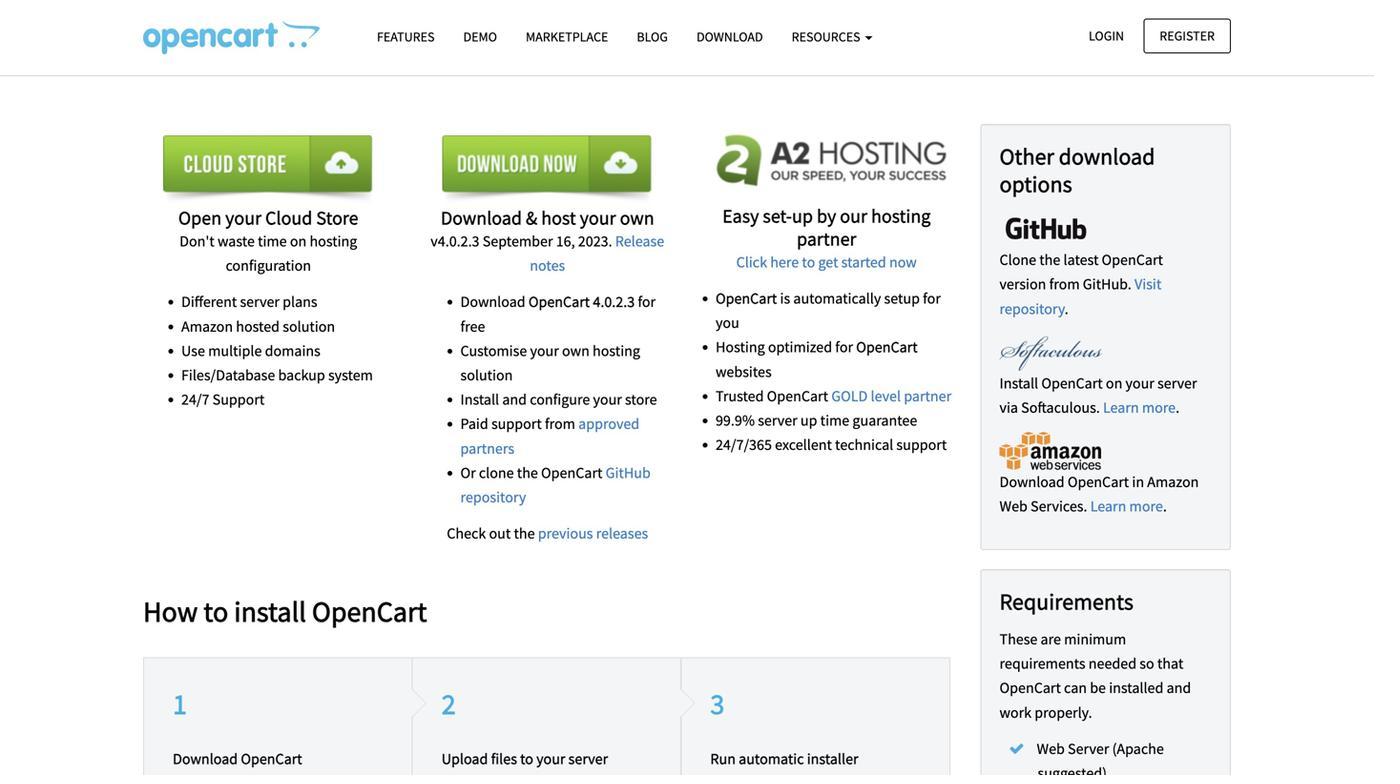 Task type: vqa. For each thing, say whether or not it's contained in the screenshot.
time
yes



Task type: locate. For each thing, give the bounding box(es) containing it.
from
[[1049, 275, 1080, 294], [545, 415, 575, 434]]

1 horizontal spatial install
[[1000, 374, 1039, 393]]

1 vertical spatial hosting
[[310, 232, 357, 251]]

files
[[491, 750, 517, 769]]

0 horizontal spatial repository
[[461, 488, 526, 507]]

hosting up now
[[871, 204, 931, 228]]

github.
[[1083, 275, 1132, 294]]

0 horizontal spatial and
[[502, 390, 527, 410]]

for right setup
[[923, 289, 941, 308]]

configure
[[530, 390, 590, 410]]

1 vertical spatial the
[[517, 464, 538, 483]]

1 horizontal spatial solution
[[461, 366, 513, 385]]

for right 4.0.2.3
[[638, 293, 656, 312]]

0 vertical spatial repository
[[1000, 299, 1065, 319]]

2 vertical spatial to
[[520, 750, 533, 769]]

2 vertical spatial the
[[514, 524, 535, 544]]

the inside clone the latest opencart version from github.
[[1040, 251, 1061, 270]]

web up suggested)
[[1037, 740, 1065, 759]]

0 horizontal spatial support
[[491, 415, 542, 434]]

download up services.
[[1000, 473, 1065, 492]]

0 horizontal spatial partner
[[797, 227, 857, 251]]

2 horizontal spatial hosting
[[871, 204, 931, 228]]

more
[[1142, 398, 1176, 418], [1130, 497, 1163, 516]]

hosting down store
[[310, 232, 357, 251]]

store
[[625, 390, 657, 410]]

own
[[620, 206, 654, 230], [562, 342, 590, 361]]

open cloud store image
[[163, 136, 373, 206]]

up left by
[[792, 204, 813, 228]]

server inside different server plans amazon hosted solution use multiple domains files/database backup system 24/7 support
[[240, 293, 280, 312]]

1 horizontal spatial partner
[[904, 387, 952, 406]]

check
[[447, 524, 486, 544]]

from down configure
[[545, 415, 575, 434]]

learn more link down in
[[1091, 497, 1163, 516]]

to right how at left bottom
[[204, 594, 228, 630]]

1 vertical spatial support
[[897, 436, 947, 455]]

other
[[1000, 142, 1055, 171]]

amazon for download opencart in amazon web services.
[[1148, 473, 1199, 492]]

download link
[[682, 20, 778, 54]]

1 vertical spatial own
[[562, 342, 590, 361]]

repository inside visit repository
[[1000, 299, 1065, 319]]

2 vertical spatial hosting
[[593, 342, 640, 361]]

run automatic installer
[[710, 750, 859, 769]]

the right clone on the bottom
[[517, 464, 538, 483]]

is
[[780, 289, 790, 308]]

on down cloud
[[290, 232, 307, 251]]

amazon inside different server plans amazon hosted solution use multiple domains files/database backup system 24/7 support
[[181, 317, 233, 336]]

1 vertical spatial time
[[821, 411, 850, 430]]

1 horizontal spatial .
[[1163, 497, 1167, 516]]

and inside these are minimum requirements needed so that opencart can be installed and work properly.
[[1167, 679, 1191, 698]]

register link
[[1144, 19, 1231, 53]]

suggested)
[[1038, 765, 1107, 776]]

time up configuration
[[258, 232, 287, 251]]

download inside download opencart in amazon web services.
[[1000, 473, 1065, 492]]

here
[[770, 253, 799, 272]]

1 vertical spatial to
[[204, 594, 228, 630]]

repository down version
[[1000, 299, 1065, 319]]

support
[[491, 415, 542, 434], [897, 436, 947, 455]]

. for in
[[1163, 497, 1167, 516]]

and
[[502, 390, 527, 410], [1167, 679, 1191, 698]]

for down is automatically setup for you
[[835, 338, 853, 357]]

1 vertical spatial amazon
[[1148, 473, 1199, 492]]

server inside install opencart on your server via softaculous.
[[1158, 374, 1197, 393]]

&
[[526, 206, 538, 230]]

2023.
[[578, 232, 612, 251]]

1 vertical spatial and
[[1167, 679, 1191, 698]]

approved partners link
[[461, 415, 640, 458]]

learn more . up in
[[1103, 398, 1180, 418]]

check out the previous releases
[[447, 524, 648, 544]]

setup
[[884, 289, 920, 308]]

1 vertical spatial from
[[545, 415, 575, 434]]

. for on
[[1176, 398, 1180, 418]]

download down '1'
[[173, 750, 238, 769]]

24/7/365
[[716, 436, 772, 455]]

release notes link
[[530, 232, 664, 275]]

resources
[[792, 28, 863, 45]]

marketplace link
[[512, 20, 623, 54]]

repository inside github repository
[[461, 488, 526, 507]]

1 vertical spatial repository
[[461, 488, 526, 507]]

requirements
[[1000, 588, 1134, 616]]

0 vertical spatial own
[[620, 206, 654, 230]]

more down in
[[1130, 497, 1163, 516]]

amazon inside download opencart in amazon web services.
[[1148, 473, 1199, 492]]

2 horizontal spatial .
[[1176, 398, 1180, 418]]

for inside hosting optimized for opencart websites trusted opencart gold level partner 99.9% server up time guarantee 24/7/365 excellent technical support
[[835, 338, 853, 357]]

web left services.
[[1000, 497, 1028, 516]]

hosting down 4.0.2.3
[[593, 342, 640, 361]]

0 vertical spatial learn more .
[[1103, 398, 1180, 418]]

level
[[871, 387, 901, 406]]

0 vertical spatial solution
[[283, 317, 335, 336]]

1 horizontal spatial support
[[897, 436, 947, 455]]

our
[[840, 204, 868, 228]]

1 vertical spatial on
[[1106, 374, 1123, 393]]

and down that
[[1167, 679, 1191, 698]]

1 horizontal spatial hosting
[[593, 342, 640, 361]]

0 vertical spatial hosting
[[871, 204, 931, 228]]

0 horizontal spatial for
[[638, 293, 656, 312]]

web inside web server (apache suggested)
[[1037, 740, 1065, 759]]

0 horizontal spatial web
[[1000, 497, 1028, 516]]

system
[[328, 366, 373, 385]]

latest
[[1064, 251, 1099, 270]]

support down the guarantee
[[897, 436, 947, 455]]

repository down clone on the bottom
[[461, 488, 526, 507]]

0 horizontal spatial install
[[461, 390, 499, 410]]

0 vertical spatial support
[[491, 415, 542, 434]]

0 horizontal spatial hosting
[[310, 232, 357, 251]]

guarantee
[[853, 411, 917, 430]]

time down gold
[[821, 411, 850, 430]]

0 vertical spatial up
[[792, 204, 813, 228]]

own down for free
[[562, 342, 590, 361]]

and up 'paid support from'
[[502, 390, 527, 410]]

hosting optimized for opencart websites trusted opencart gold level partner 99.9% server up time guarantee 24/7/365 excellent technical support
[[716, 338, 952, 455]]

installed
[[1109, 679, 1164, 698]]

be
[[1090, 679, 1106, 698]]

for inside is automatically setup for you
[[923, 289, 941, 308]]

the
[[1040, 251, 1061, 270], [517, 464, 538, 483], [514, 524, 535, 544]]

automatically
[[793, 289, 881, 308]]

1 vertical spatial more
[[1130, 497, 1163, 516]]

1 horizontal spatial for
[[835, 338, 853, 357]]

1 horizontal spatial web
[[1037, 740, 1065, 759]]

to
[[802, 253, 815, 272], [204, 594, 228, 630], [520, 750, 533, 769]]

0 vertical spatial .
[[1065, 299, 1069, 319]]

features link
[[363, 20, 449, 54]]

web
[[1000, 497, 1028, 516], [1037, 740, 1065, 759]]

learn more link for in
[[1091, 497, 1163, 516]]

2 horizontal spatial for
[[923, 289, 941, 308]]

websites
[[716, 363, 772, 382]]

visit repository link
[[1000, 275, 1162, 319]]

0 vertical spatial time
[[258, 232, 287, 251]]

opencart - downloads image
[[143, 20, 320, 54]]

server inside hosting optimized for opencart websites trusted opencart gold level partner 99.9% server up time guarantee 24/7/365 excellent technical support
[[758, 411, 798, 430]]

install up the paid
[[461, 390, 499, 410]]

0 vertical spatial amazon
[[181, 317, 233, 336]]

download right blog
[[697, 28, 763, 45]]

learn for on
[[1103, 398, 1139, 418]]

server
[[1068, 740, 1109, 759]]

hosting
[[716, 338, 765, 357]]

solution down customise on the top left
[[461, 366, 513, 385]]

paid
[[461, 415, 488, 434]]

0 horizontal spatial on
[[290, 232, 307, 251]]

0 vertical spatial more
[[1142, 398, 1176, 418]]

0 horizontal spatial own
[[562, 342, 590, 361]]

repository
[[1000, 299, 1065, 319], [461, 488, 526, 507]]

download up the v4.0.2.3
[[441, 206, 522, 230]]

1 vertical spatial .
[[1176, 398, 1180, 418]]

or
[[461, 464, 476, 483]]

your
[[225, 206, 262, 230], [580, 206, 616, 230], [530, 342, 559, 361], [1126, 374, 1155, 393], [593, 390, 622, 410], [537, 750, 565, 769]]

download up free
[[461, 293, 526, 312]]

softaculous.
[[1021, 398, 1100, 418]]

own up release
[[620, 206, 654, 230]]

download
[[697, 28, 763, 45], [441, 206, 522, 230], [461, 293, 526, 312], [1000, 473, 1065, 492], [173, 750, 238, 769]]

partner up the click here to get started now link
[[797, 227, 857, 251]]

for inside for free
[[638, 293, 656, 312]]

hosting inside open your cloud store don't waste time on hosting configuration
[[310, 232, 357, 251]]

download for download & host your own
[[441, 206, 522, 230]]

learn
[[1103, 398, 1139, 418], [1091, 497, 1127, 516]]

0 vertical spatial learn
[[1103, 398, 1139, 418]]

0 vertical spatial the
[[1040, 251, 1061, 270]]

hosting
[[871, 204, 931, 228], [310, 232, 357, 251], [593, 342, 640, 361]]

learn more link for on
[[1103, 398, 1176, 418]]

1 horizontal spatial repository
[[1000, 299, 1065, 319]]

1 horizontal spatial from
[[1049, 275, 1080, 294]]

1 vertical spatial up
[[801, 411, 817, 430]]

0 horizontal spatial time
[[258, 232, 287, 251]]

how
[[143, 594, 198, 630]]

0 vertical spatial learn more link
[[1103, 398, 1176, 418]]

are
[[1041, 630, 1061, 650]]

2 vertical spatial .
[[1163, 497, 1167, 516]]

amazon right in
[[1148, 473, 1199, 492]]

from down latest
[[1049, 275, 1080, 294]]

1 horizontal spatial amazon
[[1148, 473, 1199, 492]]

partner inside easy set-up by our hosting partner click here to get started now
[[797, 227, 857, 251]]

web inside download opencart in amazon web services.
[[1000, 497, 1028, 516]]

minimum
[[1064, 630, 1126, 650]]

waste
[[218, 232, 255, 251]]

1 horizontal spatial time
[[821, 411, 850, 430]]

1 vertical spatial learn more link
[[1091, 497, 1163, 516]]

1 vertical spatial solution
[[461, 366, 513, 385]]

solution down plans
[[283, 317, 335, 336]]

to right files
[[520, 750, 533, 769]]

2 horizontal spatial to
[[802, 253, 815, 272]]

v4.0.2.3 september 16, 2023.
[[431, 232, 615, 251]]

install up the via
[[1000, 374, 1039, 393]]

domains
[[265, 342, 321, 361]]

learn for in
[[1091, 497, 1127, 516]]

0 horizontal spatial amazon
[[181, 317, 233, 336]]

0 vertical spatial web
[[1000, 497, 1028, 516]]

your inside open your cloud store don't waste time on hosting configuration
[[225, 206, 262, 230]]

1 horizontal spatial and
[[1167, 679, 1191, 698]]

learn right softaculous.
[[1103, 398, 1139, 418]]

these
[[1000, 630, 1038, 650]]

time
[[258, 232, 287, 251], [821, 411, 850, 430]]

own inside "customise your own hosting solution install and configure your store"
[[562, 342, 590, 361]]

learn more link up in
[[1103, 398, 1176, 418]]

on inside install opencart on your server via softaculous.
[[1106, 374, 1123, 393]]

0 horizontal spatial to
[[204, 594, 228, 630]]

v4.0.2.3
[[431, 232, 480, 251]]

opencart
[[1102, 251, 1163, 270], [716, 289, 777, 308], [529, 293, 590, 312], [856, 338, 918, 357], [1042, 374, 1103, 393], [767, 387, 828, 406], [541, 464, 603, 483], [1068, 473, 1129, 492], [312, 594, 427, 630], [1000, 679, 1061, 698], [241, 750, 302, 769]]

to left get
[[802, 253, 815, 272]]

learn right services.
[[1091, 497, 1127, 516]]

paid support from
[[461, 415, 579, 434]]

amazon down "different"
[[181, 317, 233, 336]]

download opencart
[[173, 750, 302, 769]]

1 vertical spatial web
[[1037, 740, 1065, 759]]

release notes
[[530, 232, 664, 275]]

0 horizontal spatial solution
[[283, 317, 335, 336]]

by
[[817, 204, 836, 228]]

more for amazon
[[1130, 497, 1163, 516]]

support up 'partners'
[[491, 415, 542, 434]]

from inside clone the latest opencart version from github.
[[1049, 275, 1080, 294]]

learn more . down in
[[1091, 497, 1167, 516]]

more up in
[[1142, 398, 1176, 418]]

repository for clone
[[461, 488, 526, 507]]

0 vertical spatial partner
[[797, 227, 857, 251]]

0 vertical spatial on
[[290, 232, 307, 251]]

on down visit repository link
[[1106, 374, 1123, 393]]

previous
[[538, 524, 593, 544]]

how to install opencart
[[143, 594, 427, 630]]

requirements
[[1000, 655, 1086, 674]]

0 vertical spatial to
[[802, 253, 815, 272]]

up up excellent
[[801, 411, 817, 430]]

1 vertical spatial learn more .
[[1091, 497, 1167, 516]]

1 horizontal spatial on
[[1106, 374, 1123, 393]]

2
[[442, 687, 456, 723]]

0 horizontal spatial from
[[545, 415, 575, 434]]

1
[[173, 687, 187, 723]]

your inside install opencart on your server via softaculous.
[[1126, 374, 1155, 393]]

properly.
[[1035, 704, 1092, 723]]

the right out
[[514, 524, 535, 544]]

1 vertical spatial learn
[[1091, 497, 1127, 516]]

login
[[1089, 27, 1124, 44]]

learn more . for on
[[1103, 398, 1180, 418]]

opencart inside download opencart in amazon web services.
[[1068, 473, 1129, 492]]

0 vertical spatial and
[[502, 390, 527, 410]]

1 vertical spatial partner
[[904, 387, 952, 406]]

0 vertical spatial from
[[1049, 275, 1080, 294]]

the left latest
[[1040, 251, 1061, 270]]

time inside hosting optimized for opencart websites trusted opencart gold level partner 99.9% server up time guarantee 24/7/365 excellent technical support
[[821, 411, 850, 430]]

visit repository
[[1000, 275, 1162, 319]]

partner right level
[[904, 387, 952, 406]]

the for previous
[[514, 524, 535, 544]]



Task type: describe. For each thing, give the bounding box(es) containing it.
cloud
[[265, 206, 312, 230]]

for free
[[461, 293, 656, 336]]

support inside hosting optimized for opencart websites trusted opencart gold level partner 99.9% server up time guarantee 24/7/365 excellent technical support
[[897, 436, 947, 455]]

download
[[1059, 142, 1155, 171]]

approved
[[579, 415, 640, 434]]

blog link
[[623, 20, 682, 54]]

install inside install opencart on your server via softaculous.
[[1000, 374, 1039, 393]]

download for download opencart 4.0.2.3
[[461, 293, 526, 312]]

partners
[[461, 439, 514, 458]]

plans
[[283, 293, 317, 312]]

optimized
[[768, 338, 832, 357]]

via
[[1000, 398, 1018, 418]]

customise
[[461, 342, 527, 361]]

softaculous image
[[1000, 333, 1103, 372]]

repository for the
[[1000, 299, 1065, 319]]

0 horizontal spatial .
[[1065, 299, 1069, 319]]

demo
[[463, 28, 497, 45]]

other download options
[[1000, 142, 1155, 198]]

releases
[[596, 524, 648, 544]]

september
[[483, 232, 553, 251]]

different server plans amazon hosted solution use multiple domains files/database backup system 24/7 support
[[181, 293, 373, 410]]

on inside open your cloud store don't waste time on hosting configuration
[[290, 232, 307, 251]]

demo link
[[449, 20, 512, 54]]

automatic
[[739, 750, 804, 769]]

99.9%
[[716, 411, 755, 430]]

that
[[1158, 655, 1184, 674]]

download opencart now image
[[443, 136, 653, 206]]

opencart inside clone the latest opencart version from github.
[[1102, 251, 1163, 270]]

download opencart in amazon web services.
[[1000, 473, 1199, 516]]

opencart inside install opencart on your server via softaculous.
[[1042, 374, 1103, 393]]

up inside easy set-up by our hosting partner click here to get started now
[[792, 204, 813, 228]]

customise your own hosting solution install and configure your store
[[461, 342, 657, 410]]

register
[[1160, 27, 1215, 44]]

version
[[1000, 275, 1046, 294]]

in
[[1132, 473, 1144, 492]]

easy set-up by our hosting partner click here to get started now
[[723, 204, 931, 272]]

the for opencart
[[517, 464, 538, 483]]

upload files to your server
[[442, 750, 608, 769]]

install
[[234, 594, 306, 630]]

now
[[889, 253, 917, 272]]

opencart inside these are minimum requirements needed so that opencart can be installed and work properly.
[[1000, 679, 1061, 698]]

to inside easy set-up by our hosting partner click here to get started now
[[802, 253, 815, 272]]

release
[[615, 232, 664, 251]]

work
[[1000, 704, 1032, 723]]

multiple
[[208, 342, 262, 361]]

amazon for different server plans amazon hosted solution use multiple domains files/database backup system 24/7 support
[[181, 317, 233, 336]]

easy
[[723, 204, 759, 228]]

more for your
[[1142, 398, 1176, 418]]

installer
[[807, 750, 859, 769]]

24/7
[[181, 390, 209, 410]]

download opencart 4.0.2.3
[[461, 293, 635, 312]]

up inside hosting optimized for opencart websites trusted opencart gold level partner 99.9% server up time guarantee 24/7/365 excellent technical support
[[801, 411, 817, 430]]

github repository link
[[461, 464, 651, 507]]

hosting inside "customise your own hosting solution install and configure your store"
[[593, 342, 640, 361]]

open your cloud store don't waste time on hosting configuration
[[178, 206, 358, 275]]

install opencart on your server via softaculous.
[[1000, 374, 1197, 418]]

free
[[461, 317, 485, 336]]

download for download opencart in amazon web services.
[[1000, 473, 1065, 492]]

is automatically setup for you
[[716, 289, 941, 333]]

gold
[[832, 387, 868, 406]]

1 horizontal spatial own
[[620, 206, 654, 230]]

can
[[1064, 679, 1087, 698]]

16,
[[556, 232, 575, 251]]

clone
[[1000, 251, 1037, 270]]

solution inside different server plans amazon hosted solution use multiple domains files/database backup system 24/7 support
[[283, 317, 335, 336]]

open
[[178, 206, 222, 230]]

hosting inside easy set-up by our hosting partner click here to get started now
[[871, 204, 931, 228]]

don't
[[180, 232, 215, 251]]

services.
[[1031, 497, 1088, 516]]

solution inside "customise your own hosting solution install and configure your store"
[[461, 366, 513, 385]]

download for download opencart
[[173, 750, 238, 769]]

resources link
[[778, 20, 887, 54]]

install inside "customise your own hosting solution install and configure your store"
[[461, 390, 499, 410]]

configuration
[[226, 256, 311, 275]]

approved partners
[[461, 415, 640, 458]]

run
[[710, 750, 736, 769]]

clone the latest opencart version from github.
[[1000, 251, 1163, 294]]

partner inside hosting optimized for opencart websites trusted opencart gold level partner 99.9% server up time guarantee 24/7/365 excellent technical support
[[904, 387, 952, 406]]

gold level partner link
[[832, 387, 952, 406]]

backup
[[278, 366, 325, 385]]

visit
[[1135, 275, 1162, 294]]

time inside open your cloud store don't waste time on hosting configuration
[[258, 232, 287, 251]]

github repository
[[461, 464, 651, 507]]

get started now image
[[711, 129, 954, 193]]

learn more . for in
[[1091, 497, 1167, 516]]

use
[[181, 342, 205, 361]]

hosted
[[236, 317, 280, 336]]

1 horizontal spatial to
[[520, 750, 533, 769]]

download for download
[[697, 28, 763, 45]]

github image
[[1000, 210, 1093, 248]]

download & host your own
[[441, 206, 654, 230]]

and inside "customise your own hosting solution install and configure your store"
[[502, 390, 527, 410]]

store
[[316, 206, 358, 230]]

blog
[[637, 28, 668, 45]]

click here to get started now link
[[736, 253, 917, 272]]

clone
[[479, 464, 514, 483]]

options
[[1000, 170, 1072, 198]]

technical
[[835, 436, 894, 455]]

set-
[[763, 204, 792, 228]]



